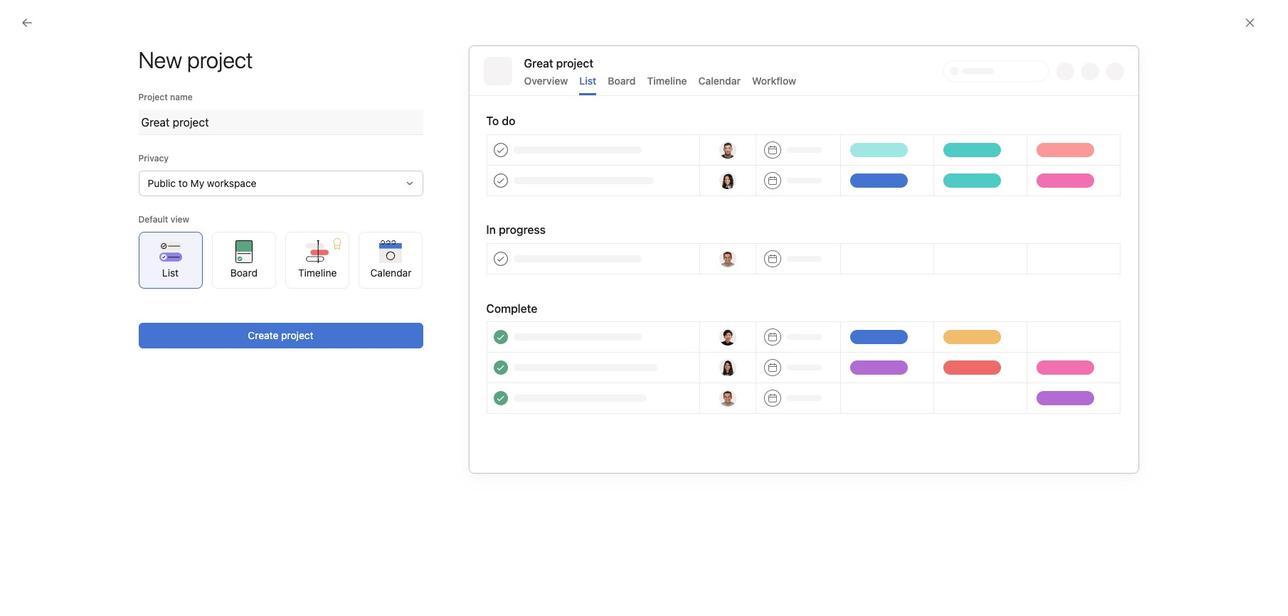 Task type: vqa. For each thing, say whether or not it's contained in the screenshot.
project to the bottom
yes



Task type: locate. For each thing, give the bounding box(es) containing it.
board up 31
[[608, 75, 636, 87]]

great project
[[524, 57, 594, 70]]

in progress
[[486, 223, 546, 236]]

cross-
[[37, 257, 68, 269]]

1 horizontal spatial board
[[608, 75, 636, 87]]

workflow
[[752, 75, 796, 87]]

calendar
[[699, 75, 741, 87], [370, 267, 412, 279]]

today
[[1150, 95, 1175, 106]]

this is a preview of your project image
[[469, 46, 1139, 474]]

0 vertical spatial calendar
[[699, 75, 741, 87]]

1 vertical spatial calendar
[[370, 267, 412, 279]]

complete
[[486, 302, 538, 315]]

functional
[[68, 257, 114, 269]]

new project
[[138, 46, 253, 73]]

0 horizontal spatial timeline
[[298, 267, 337, 279]]

overview
[[188, 67, 232, 79], [524, 75, 568, 87]]

public
[[148, 177, 176, 189]]

view
[[171, 214, 189, 225]]

7
[[620, 275, 625, 286]]

tue
[[408, 119, 423, 130]]

1 vertical spatial list
[[162, 267, 179, 279]]

create project
[[248, 330, 314, 342]]

overview up june 2023
[[188, 67, 232, 79]]

project inside the cross-functional project plan link
[[116, 257, 149, 269]]

0 vertical spatial project
[[116, 257, 149, 269]]

2
[[1042, 142, 1048, 152]]

to
[[179, 177, 188, 189]]

0 horizontal spatial calendar
[[370, 267, 412, 279]]

my
[[190, 177, 204, 189]]

june
[[831, 142, 851, 152]]

board right the 5
[[230, 267, 258, 279]]

1 horizontal spatial calendar
[[699, 75, 741, 87]]

close image
[[1245, 17, 1256, 28]]

cross-functional project plan link
[[9, 252, 171, 275]]

1 horizontal spatial timeline
[[647, 75, 687, 87]]

board
[[608, 75, 636, 87], [230, 267, 258, 279]]

9
[[1042, 275, 1048, 286]]

list left 4
[[162, 267, 179, 279]]

list
[[580, 75, 597, 87], [162, 267, 179, 279]]

timeline
[[647, 75, 687, 87], [298, 267, 337, 279]]

overview link
[[188, 67, 232, 86]]

15
[[831, 409, 841, 420]]

16
[[1042, 409, 1052, 420]]

overview down great project
[[524, 75, 568, 87]]

0 horizontal spatial overview
[[188, 67, 232, 79]]

name
[[170, 92, 193, 102]]

0 horizontal spatial list
[[162, 267, 179, 279]]

1 horizontal spatial project
[[281, 330, 314, 342]]

1 vertical spatial project
[[281, 330, 314, 342]]

Project name text field
[[138, 110, 423, 135]]

projects element
[[0, 226, 171, 323]]

list down great project
[[580, 75, 597, 87]]

public to my workspace
[[148, 177, 257, 189]]

0 vertical spatial board
[[608, 75, 636, 87]]

project inside create project button
[[281, 330, 314, 342]]

project left plan
[[116, 257, 149, 269]]

8
[[831, 275, 837, 286]]

0 horizontal spatial board
[[230, 267, 258, 279]]

0 vertical spatial timeline
[[647, 75, 687, 87]]

teams element
[[0, 323, 171, 374]]

0 horizontal spatial project
[[116, 257, 149, 269]]

1 horizontal spatial list
[[580, 75, 597, 87]]

0 vertical spatial list
[[580, 75, 597, 87]]

project right create
[[281, 330, 314, 342]]

cross-functional project plan
[[37, 257, 171, 269]]

my workspace
[[188, 43, 280, 60]]

project
[[116, 257, 149, 269], [281, 330, 314, 342]]

1 vertical spatial timeline
[[298, 267, 337, 279]]



Task type: describe. For each thing, give the bounding box(es) containing it.
public to my workspace button
[[138, 171, 423, 196]]

project name
[[138, 92, 193, 102]]

global element
[[0, 35, 171, 120]]

default view
[[138, 214, 189, 225]]

workspace
[[207, 177, 257, 189]]

hide sidebar image
[[19, 11, 30, 23]]

to do
[[486, 115, 516, 127]]

31
[[620, 142, 630, 152]]

privacy
[[138, 153, 169, 164]]

default
[[138, 214, 168, 225]]

project
[[138, 92, 168, 102]]

today button
[[1144, 91, 1181, 111]]

1 horizontal spatial overview
[[524, 75, 568, 87]]

messages
[[249, 67, 296, 79]]

14
[[620, 409, 630, 420]]

4
[[179, 275, 185, 286]]

plan
[[151, 257, 171, 269]]

june 1
[[831, 142, 858, 152]]

create
[[248, 330, 279, 342]]

6
[[409, 275, 415, 286]]

5
[[198, 275, 203, 286]]

1
[[853, 142, 858, 152]]

1 vertical spatial board
[[230, 267, 258, 279]]

go back image
[[21, 17, 33, 28]]

june 2023
[[188, 95, 244, 107]]

messages link
[[249, 67, 296, 86]]

create project button
[[138, 323, 423, 349]]

mon
[[197, 119, 215, 130]]



